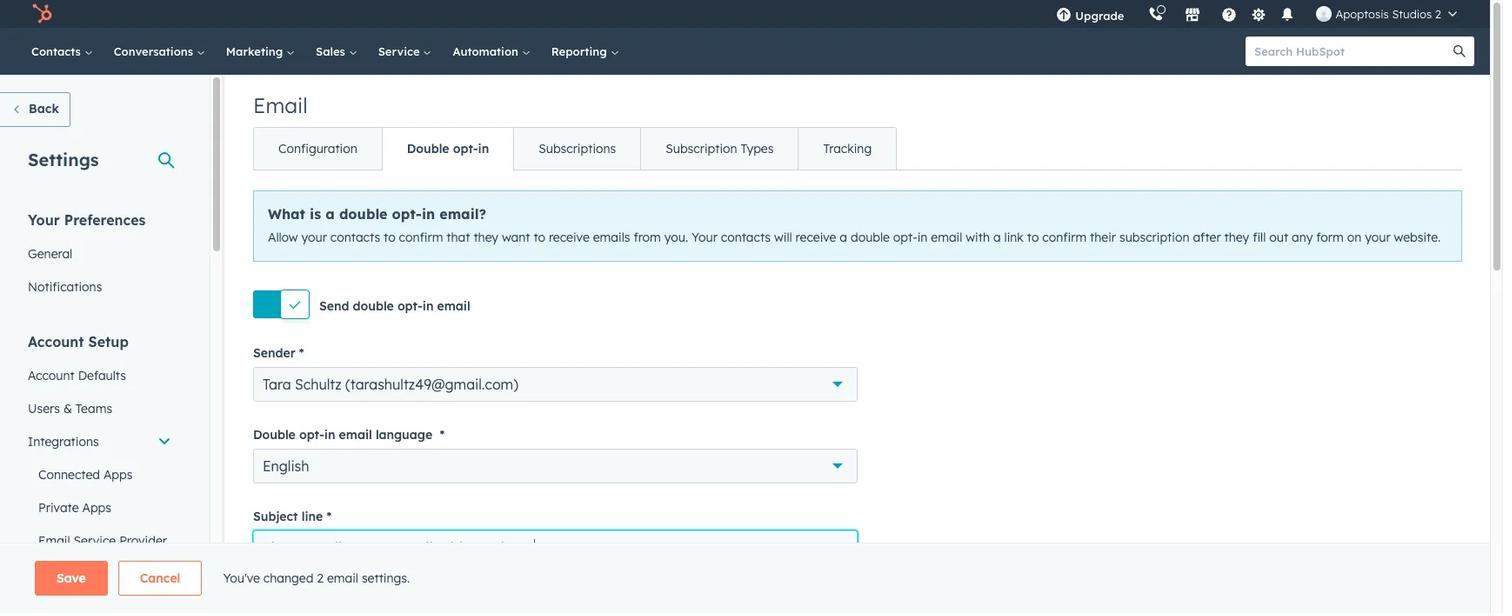Task type: locate. For each thing, give the bounding box(es) containing it.
email down private
[[38, 533, 70, 549]]

confirm left that
[[399, 230, 443, 245]]

2 horizontal spatial to
[[1027, 230, 1039, 245]]

you.
[[665, 230, 688, 245]]

personalisation token
[[253, 585, 383, 601]]

email up configuration link
[[253, 92, 308, 118]]

opt- up english
[[299, 427, 324, 443]]

account up "users"
[[28, 368, 75, 384]]

email inside email service provider link
[[38, 533, 70, 549]]

0 horizontal spatial email
[[38, 533, 70, 549]]

1 horizontal spatial 2
[[1436, 7, 1442, 21]]

in left email?
[[422, 205, 435, 223]]

what
[[268, 205, 305, 223]]

marketing
[[226, 44, 286, 58]]

0 horizontal spatial confirm
[[399, 230, 443, 245]]

confirm left their
[[1043, 230, 1087, 245]]

to
[[384, 230, 396, 245], [534, 230, 546, 245], [1027, 230, 1039, 245]]

marketplace downloads
[[28, 570, 166, 586]]

to up send double opt-in email on the left of page
[[384, 230, 396, 245]]

tara schultz (tarashultz49@gmail.com) button
[[253, 367, 858, 402]]

email
[[931, 230, 963, 245], [437, 298, 471, 314], [339, 427, 372, 443], [327, 571, 359, 587]]

connected
[[38, 467, 100, 483]]

account for account setup
[[28, 333, 84, 351]]

0 horizontal spatial contacts
[[331, 230, 380, 245]]

1 they from the left
[[474, 230, 499, 245]]

2 contacts from the left
[[721, 230, 771, 245]]

navigation containing configuration
[[253, 127, 897, 171]]

navigation
[[253, 127, 897, 171]]

users
[[28, 401, 60, 417]]

out
[[1270, 230, 1289, 245]]

notifications
[[28, 279, 102, 295]]

opt- left email?
[[392, 205, 422, 223]]

1 account from the top
[[28, 333, 84, 351]]

from
[[634, 230, 661, 245]]

your up the general
[[28, 211, 60, 229]]

1 horizontal spatial service
[[378, 44, 423, 58]]

2 to from the left
[[534, 230, 546, 245]]

reporting
[[551, 44, 610, 58]]

configuration link
[[254, 128, 382, 170]]

connected apps link
[[17, 459, 182, 492]]

1 horizontal spatial they
[[1225, 230, 1250, 245]]

0 vertical spatial 2
[[1436, 7, 1442, 21]]

0 vertical spatial service
[[378, 44, 423, 58]]

1 receive from the left
[[549, 230, 590, 245]]

your
[[302, 230, 327, 245], [1365, 230, 1391, 245]]

email for email
[[253, 92, 308, 118]]

settings
[[28, 149, 99, 171]]

subject
[[253, 509, 298, 524]]

receive left emails
[[549, 230, 590, 245]]

schultz
[[295, 376, 342, 393]]

confirm
[[399, 230, 443, 245], [1043, 230, 1087, 245]]

account up the account defaults
[[28, 333, 84, 351]]

2 right changed
[[317, 571, 324, 587]]

apps up email service provider link
[[82, 500, 111, 516]]

0 horizontal spatial your
[[302, 230, 327, 245]]

double opt-in
[[407, 141, 489, 157]]

1 vertical spatial email
[[38, 533, 70, 549]]

1 contacts from the left
[[331, 230, 380, 245]]

double opt-in email language
[[253, 427, 436, 443]]

1 vertical spatial double
[[851, 230, 890, 245]]

in up (tarashultz49@gmail.com)
[[423, 298, 434, 314]]

0 horizontal spatial double
[[253, 427, 296, 443]]

0 horizontal spatial a
[[326, 205, 335, 223]]

tara schultz image
[[1317, 6, 1333, 22]]

send
[[319, 298, 349, 314]]

preferences
[[64, 211, 146, 229]]

0 vertical spatial apps
[[103, 467, 133, 483]]

double up english
[[253, 427, 296, 443]]

what is a double opt-in email? allow your contacts to confirm that they want to receive emails from you. your contacts will receive a double opt-in email with a link to confirm their subscription after they fill out any form on your website.
[[268, 205, 1441, 245]]

save
[[57, 571, 86, 587]]

private apps link
[[17, 492, 182, 525]]

service
[[378, 44, 423, 58], [74, 533, 116, 549]]

will
[[774, 230, 792, 245]]

0 horizontal spatial they
[[474, 230, 499, 245]]

0 horizontal spatial 2
[[317, 571, 324, 587]]

contacts left "will"
[[721, 230, 771, 245]]

menu item
[[1137, 0, 1140, 28]]

double
[[407, 141, 450, 157], [253, 427, 296, 443]]

service right sales link
[[378, 44, 423, 58]]

1 your from the left
[[302, 230, 327, 245]]

personalisation
[[253, 585, 346, 601]]

apps for connected apps
[[103, 467, 133, 483]]

upgrade
[[1076, 9, 1125, 23]]

to right link
[[1027, 230, 1039, 245]]

&
[[63, 401, 72, 417]]

apoptosis
[[1336, 7, 1389, 21]]

1 vertical spatial double
[[253, 427, 296, 443]]

1 horizontal spatial confirm
[[1043, 230, 1087, 245]]

3 to from the left
[[1027, 230, 1039, 245]]

receive right "will"
[[796, 230, 837, 245]]

email
[[253, 92, 308, 118], [38, 533, 70, 549]]

your
[[28, 211, 60, 229], [692, 230, 718, 245]]

email left with
[[931, 230, 963, 245]]

1 horizontal spatial double
[[407, 141, 450, 157]]

account setup element
[[17, 332, 182, 613]]

menu
[[1045, 0, 1470, 28]]

1 vertical spatial service
[[74, 533, 116, 549]]

with
[[966, 230, 990, 245]]

your preferences element
[[17, 211, 182, 304]]

contacts up send at the left
[[331, 230, 380, 245]]

downloads
[[102, 570, 166, 586]]

general link
[[17, 238, 182, 271]]

back link
[[0, 92, 70, 127]]

private apps
[[38, 500, 111, 516]]

general
[[28, 246, 72, 262]]

account for account defaults
[[28, 368, 75, 384]]

subscription
[[666, 141, 738, 157]]

double up email?
[[407, 141, 450, 157]]

marketplace
[[28, 570, 99, 586]]

2 vertical spatial double
[[353, 298, 394, 314]]

email inside what is a double opt-in email? allow your contacts to confirm that they want to receive emails from you. your contacts will receive a double opt-in email with a link to confirm their subscription after they fill out any form on your website.
[[931, 230, 963, 245]]

apps down integrations button
[[103, 467, 133, 483]]

sales
[[316, 44, 349, 58]]

language
[[376, 427, 433, 443]]

0 vertical spatial account
[[28, 333, 84, 351]]

marketplaces image
[[1186, 8, 1201, 23]]

0 horizontal spatial receive
[[549, 230, 590, 245]]

in down schultz
[[324, 427, 335, 443]]

service down private apps link on the left of page
[[74, 533, 116, 549]]

menu containing apoptosis studios 2
[[1045, 0, 1470, 28]]

1 vertical spatial your
[[692, 230, 718, 245]]

token
[[349, 585, 383, 601]]

1 horizontal spatial your
[[1365, 230, 1391, 245]]

email down that
[[437, 298, 471, 314]]

english
[[263, 457, 309, 475]]

2 inside popup button
[[1436, 7, 1442, 21]]

contacts
[[331, 230, 380, 245], [721, 230, 771, 245]]

subscription
[[1120, 230, 1190, 245]]

2 receive from the left
[[796, 230, 837, 245]]

2
[[1436, 7, 1442, 21], [317, 571, 324, 587]]

(tarashultz49@gmail.com)
[[346, 376, 519, 393]]

2 your from the left
[[1365, 230, 1391, 245]]

a right is
[[326, 205, 335, 223]]

Search HubSpot search field
[[1246, 37, 1459, 66]]

service inside account setup element
[[74, 533, 116, 549]]

fill
[[1253, 230, 1266, 245]]

0 vertical spatial your
[[28, 211, 60, 229]]

1 horizontal spatial your
[[692, 230, 718, 245]]

form
[[1317, 230, 1344, 245]]

2 right studios
[[1436, 7, 1442, 21]]

settings.
[[362, 571, 410, 587]]

1 horizontal spatial to
[[534, 230, 546, 245]]

1 horizontal spatial contacts
[[721, 230, 771, 245]]

your right on
[[1365, 230, 1391, 245]]

double for double opt-in email language
[[253, 427, 296, 443]]

they right that
[[474, 230, 499, 245]]

your down is
[[302, 230, 327, 245]]

1 horizontal spatial email
[[253, 92, 308, 118]]

your right 'you.'
[[692, 230, 718, 245]]

1 vertical spatial apps
[[82, 500, 111, 516]]

0 vertical spatial email
[[253, 92, 308, 118]]

opt-
[[453, 141, 478, 157], [392, 205, 422, 223], [893, 230, 918, 245], [398, 298, 423, 314], [299, 427, 324, 443]]

calling icon image
[[1149, 7, 1165, 23]]

1 vertical spatial 2
[[317, 571, 324, 587]]

opt- left with
[[893, 230, 918, 245]]

2 confirm from the left
[[1043, 230, 1087, 245]]

1 horizontal spatial receive
[[796, 230, 837, 245]]

website.
[[1395, 230, 1441, 245]]

to right want
[[534, 230, 546, 245]]

0 vertical spatial double
[[407, 141, 450, 157]]

they left fill in the top of the page
[[1225, 230, 1250, 245]]

a left link
[[994, 230, 1001, 245]]

a right "will"
[[840, 230, 848, 245]]

1 vertical spatial account
[[28, 368, 75, 384]]

email for email service provider
[[38, 533, 70, 549]]

0 horizontal spatial to
[[384, 230, 396, 245]]

2 account from the top
[[28, 368, 75, 384]]

0 horizontal spatial your
[[28, 211, 60, 229]]

0 horizontal spatial service
[[74, 533, 116, 549]]

2 for studios
[[1436, 7, 1442, 21]]

1 horizontal spatial a
[[840, 230, 848, 245]]



Task type: describe. For each thing, give the bounding box(es) containing it.
reporting link
[[541, 28, 630, 75]]

account defaults
[[28, 368, 126, 384]]

teams
[[76, 401, 112, 417]]

automation
[[453, 44, 522, 58]]

your inside what is a double opt-in email? allow your contacts to confirm that they want to receive emails from you. your contacts will receive a double opt-in email with a link to confirm their subscription after they fill out any form on your website.
[[692, 230, 718, 245]]

apoptosis studios 2 button
[[1307, 0, 1468, 28]]

calling icon button
[[1142, 3, 1172, 25]]

users & teams
[[28, 401, 112, 417]]

search button
[[1445, 37, 1475, 66]]

subject line
[[253, 509, 323, 524]]

english button
[[253, 449, 858, 483]]

in left with
[[918, 230, 928, 245]]

changed
[[264, 571, 314, 587]]

hubspot image
[[31, 3, 52, 24]]

account setup
[[28, 333, 129, 351]]

2 for changed
[[317, 571, 324, 587]]

users & teams link
[[17, 392, 182, 426]]

help button
[[1215, 0, 1245, 28]]

cancel button
[[118, 561, 202, 596]]

marketplaces button
[[1175, 0, 1212, 28]]

double opt-in link
[[382, 128, 514, 170]]

you've
[[223, 571, 260, 587]]

email?
[[440, 205, 487, 223]]

conversations link
[[103, 28, 216, 75]]

types
[[741, 141, 774, 157]]

in up email?
[[478, 141, 489, 157]]

studios
[[1393, 7, 1433, 21]]

2 horizontal spatial a
[[994, 230, 1001, 245]]

notifications button
[[1273, 0, 1303, 28]]

service link
[[368, 28, 442, 75]]

setup
[[88, 333, 129, 351]]

email service provider link
[[17, 525, 182, 558]]

help image
[[1222, 8, 1238, 23]]

apoptosis studios 2
[[1336, 7, 1442, 21]]

marketing link
[[216, 28, 305, 75]]

tracking link
[[798, 128, 896, 170]]

search image
[[1454, 45, 1466, 57]]

settings image
[[1251, 7, 1267, 23]]

save button
[[35, 561, 108, 596]]

account defaults link
[[17, 359, 182, 392]]

your preferences
[[28, 211, 146, 229]]

2 they from the left
[[1225, 230, 1250, 245]]

hubspot link
[[21, 3, 65, 24]]

tara
[[263, 376, 291, 393]]

that
[[447, 230, 470, 245]]

on
[[1348, 230, 1362, 245]]

email left language
[[339, 427, 372, 443]]

conversations
[[114, 44, 196, 58]]

opt- right send at the left
[[398, 298, 423, 314]]

subscriptions link
[[514, 128, 641, 170]]

defaults
[[78, 368, 126, 384]]

line
[[302, 509, 323, 524]]

automation link
[[442, 28, 541, 75]]

opt- up email?
[[453, 141, 478, 157]]

any
[[1292, 230, 1313, 245]]

notifications link
[[17, 271, 182, 304]]

back
[[29, 101, 59, 117]]

1 confirm from the left
[[399, 230, 443, 245]]

email left settings.
[[327, 571, 359, 587]]

allow
[[268, 230, 298, 245]]

private
[[38, 500, 79, 516]]

contacts
[[31, 44, 84, 58]]

settings link
[[1248, 5, 1270, 23]]

after
[[1193, 230, 1221, 245]]

want
[[502, 230, 530, 245]]

connected apps
[[38, 467, 133, 483]]

tracking
[[824, 141, 872, 157]]

tara schultz (tarashultz49@gmail.com)
[[263, 376, 519, 393]]

apps for private apps
[[82, 500, 111, 516]]

1 to from the left
[[384, 230, 396, 245]]

link
[[1005, 230, 1024, 245]]

notifications image
[[1280, 8, 1296, 23]]

sender
[[253, 345, 296, 361]]

their
[[1090, 230, 1116, 245]]

email service provider
[[38, 533, 167, 549]]

configuration
[[278, 141, 357, 157]]

provider
[[119, 533, 167, 549]]

double for double opt-in
[[407, 141, 450, 157]]

you've changed 2 email settings.
[[223, 571, 410, 587]]

0 vertical spatial double
[[339, 205, 388, 223]]

upgrade image
[[1057, 8, 1072, 23]]

cancel
[[140, 571, 180, 587]]

marketplace downloads link
[[17, 561, 182, 594]]

is
[[310, 205, 321, 223]]

Subject line text field
[[253, 530, 858, 565]]

send double opt-in email
[[319, 298, 471, 314]]

sales link
[[305, 28, 368, 75]]

subscription types link
[[641, 128, 798, 170]]



Task type: vqa. For each thing, say whether or not it's contained in the screenshot.
a
yes



